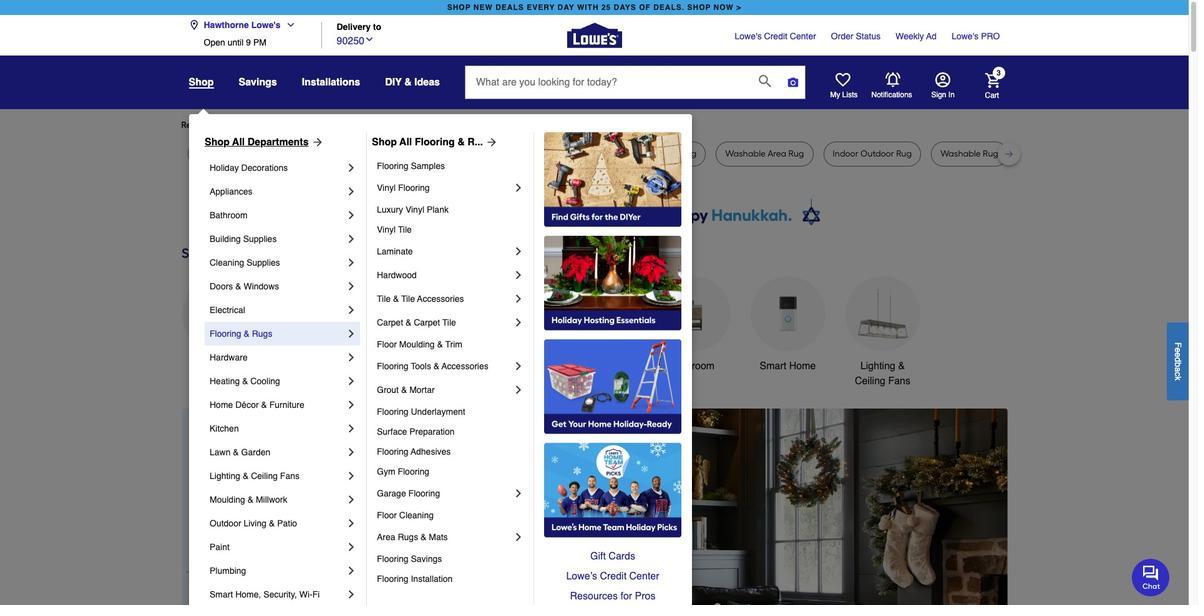 Task type: locate. For each thing, give the bounding box(es) containing it.
outdoor for outdoor living & patio
[[210, 519, 241, 529]]

chevron right image for doors & windows
[[345, 280, 358, 293]]

>
[[737, 3, 742, 12]]

2 vertical spatial vinyl
[[377, 225, 396, 235]]

departments
[[248, 137, 309, 148]]

1 vertical spatial fans
[[280, 471, 300, 481]]

flooring underlayment
[[377, 407, 465, 417]]

bathroom inside button
[[672, 361, 715, 372]]

kitchen faucets
[[468, 361, 539, 372]]

25 days of deals. don't miss deals every day. same-day delivery on in-stock orders placed by 2 p m. image
[[181, 409, 383, 606]]

tools down floor moulding & trim
[[411, 361, 431, 371]]

e up d
[[1174, 348, 1184, 352]]

floor up area
[[377, 511, 397, 521]]

allen for allen and roth area rug
[[496, 149, 515, 159]]

0 horizontal spatial allen
[[496, 149, 515, 159]]

lowe's inside lowe's pro link
[[952, 31, 979, 41]]

chevron right image for kitchen
[[345, 423, 358, 435]]

lowe's left "pro"
[[952, 31, 979, 41]]

0 vertical spatial savings
[[239, 77, 277, 88]]

sign in button
[[932, 72, 955, 100]]

shop
[[205, 137, 230, 148], [372, 137, 397, 148]]

2 horizontal spatial area
[[768, 149, 787, 159]]

None search field
[[465, 66, 806, 111]]

electrical
[[210, 305, 245, 315]]

0 horizontal spatial ceiling
[[251, 471, 278, 481]]

smart inside button
[[760, 361, 787, 372]]

0 horizontal spatial shop
[[447, 3, 471, 12]]

shop for shop all flooring & r...
[[372, 137, 397, 148]]

and for allen and roth area rug
[[517, 149, 534, 159]]

0 horizontal spatial lowe's
[[251, 20, 281, 30]]

0 horizontal spatial arrow right image
[[309, 136, 324, 149]]

recommended searches for you heading
[[181, 119, 1008, 132]]

luxury vinyl plank link
[[377, 200, 525, 220]]

0 vertical spatial floor
[[377, 340, 397, 350]]

supplies up "cleaning supplies"
[[243, 234, 277, 244]]

tile up carpet & carpet tile
[[401, 294, 415, 304]]

2 roth from the left
[[661, 149, 679, 159]]

center left order
[[790, 31, 816, 41]]

chevron right image for lighting & ceiling fans
[[345, 470, 358, 483]]

0 horizontal spatial tools
[[411, 361, 431, 371]]

shop button
[[189, 76, 214, 89]]

1 horizontal spatial ceiling
[[855, 376, 886, 387]]

flooring samples
[[377, 161, 445, 171]]

1 vertical spatial appliances
[[194, 361, 243, 372]]

vinyl left plank
[[406, 205, 424, 215]]

1 horizontal spatial washable
[[941, 149, 981, 159]]

floor cleaning
[[377, 511, 434, 521]]

roth
[[536, 149, 554, 159], [661, 149, 679, 159]]

vinyl down luxury
[[377, 225, 396, 235]]

outdoor up 'equipment'
[[563, 361, 599, 372]]

all for departments
[[232, 137, 245, 148]]

moulding
[[399, 340, 435, 350], [210, 495, 245, 505]]

hawthorne lowe's
[[204, 20, 281, 30]]

scroll to item #3 image
[[702, 604, 734, 606]]

1 washable from the left
[[726, 149, 766, 159]]

roth for rug
[[661, 149, 679, 159]]

0 vertical spatial credit
[[764, 31, 788, 41]]

paint
[[210, 542, 230, 552]]

4 rug from the left
[[340, 149, 355, 159]]

chevron right image for heating & cooling
[[345, 375, 358, 388]]

flooring inside flooring savings link
[[377, 554, 409, 564]]

lowe's home improvement logo image
[[567, 8, 622, 63]]

vinyl up luxury
[[377, 183, 396, 193]]

f e e d b a c k button
[[1167, 322, 1189, 400]]

1 horizontal spatial credit
[[764, 31, 788, 41]]

2 horizontal spatial lowe's
[[952, 31, 979, 41]]

allen
[[496, 149, 515, 159], [621, 149, 641, 159]]

1 horizontal spatial area
[[556, 149, 575, 159]]

2 you from the left
[[406, 120, 421, 130]]

gym
[[377, 467, 395, 477]]

kitchen left faucets at the bottom left
[[468, 361, 501, 372]]

for
[[282, 120, 293, 130], [393, 120, 404, 130], [621, 591, 632, 602]]

all
[[232, 137, 245, 148], [400, 137, 412, 148]]

1 horizontal spatial outdoor
[[563, 361, 599, 372]]

2 shop from the left
[[688, 3, 711, 12]]

chevron right image for building supplies
[[345, 233, 358, 245]]

e up b
[[1174, 352, 1184, 357]]

my lists
[[831, 91, 858, 99]]

0 horizontal spatial chevron down image
[[281, 20, 296, 30]]

for left pros
[[621, 591, 632, 602]]

2 all from the left
[[400, 137, 412, 148]]

shop down the more suggestions for you link
[[372, 137, 397, 148]]

cleaning up area rugs & mats
[[399, 511, 434, 521]]

chevron right image for vinyl flooring
[[513, 182, 525, 194]]

flooring inside flooring tools & accessories link
[[377, 361, 409, 371]]

1 vertical spatial supplies
[[247, 258, 280, 268]]

surface preparation link
[[377, 422, 525, 442]]

for up departments
[[282, 120, 293, 130]]

1 vertical spatial lighting & ceiling fans
[[210, 471, 300, 481]]

vinyl flooring
[[377, 183, 430, 193]]

0 vertical spatial chevron down image
[[281, 20, 296, 30]]

tile up "floor moulding & trim" link
[[443, 318, 456, 328]]

all up furniture
[[400, 137, 412, 148]]

all inside shop all flooring & r... link
[[400, 137, 412, 148]]

open
[[204, 37, 225, 47]]

9 rug from the left
[[983, 149, 999, 159]]

0 horizontal spatial kitchen
[[210, 424, 239, 434]]

flooring up the samples
[[415, 137, 455, 148]]

1 all from the left
[[232, 137, 245, 148]]

lawn
[[210, 448, 231, 458]]

location image
[[189, 20, 199, 30]]

moulding & millwork link
[[210, 488, 345, 512]]

1 horizontal spatial lighting
[[861, 361, 896, 372]]

lowe's up pm
[[251, 20, 281, 30]]

0 horizontal spatial center
[[630, 571, 660, 582]]

chevron right image for bathroom
[[345, 209, 358, 222]]

search image
[[759, 75, 772, 87]]

appliances inside button
[[194, 361, 243, 372]]

2 washable from the left
[[941, 149, 981, 159]]

2 e from the top
[[1174, 352, 1184, 357]]

0 vertical spatial home
[[789, 361, 816, 372]]

supplies up the windows in the top of the page
[[247, 258, 280, 268]]

decorations down "christmas"
[[382, 376, 435, 387]]

floor moulding & trim
[[377, 340, 463, 350]]

1 vertical spatial vinyl
[[406, 205, 424, 215]]

indoor
[[833, 149, 859, 159]]

1 shop from the left
[[205, 137, 230, 148]]

lowe's for lowe's pro
[[952, 31, 979, 41]]

flooring & rugs link
[[210, 322, 345, 346]]

with
[[577, 3, 599, 12]]

savings
[[239, 77, 277, 88], [411, 554, 442, 564]]

lists
[[843, 91, 858, 99]]

1 horizontal spatial for
[[393, 120, 404, 130]]

1 horizontal spatial carpet
[[414, 318, 440, 328]]

tile inside carpet & carpet tile "link"
[[443, 318, 456, 328]]

1 horizontal spatial kitchen
[[468, 361, 501, 372]]

rugs down electrical link in the left of the page
[[252, 329, 272, 339]]

flooring inside flooring underlayment link
[[377, 407, 409, 417]]

outdoor
[[861, 149, 894, 159]]

1 allen from the left
[[496, 149, 515, 159]]

flooring tools & accessories
[[377, 361, 489, 371]]

2 floor from the top
[[377, 511, 397, 521]]

recommended
[[181, 120, 241, 130]]

home décor & furniture link
[[210, 393, 345, 417]]

credit up search image
[[764, 31, 788, 41]]

1 vertical spatial chevron down image
[[365, 34, 375, 44]]

chat invite button image
[[1132, 558, 1170, 597]]

surface
[[377, 427, 407, 437]]

smart home button
[[751, 277, 826, 374]]

1 you from the left
[[295, 120, 310, 130]]

outdoor for outdoor tools & equipment
[[563, 361, 599, 372]]

chevron right image
[[345, 162, 358, 174], [345, 185, 358, 198], [345, 209, 358, 222], [513, 245, 525, 258], [513, 269, 525, 282], [345, 280, 358, 293], [345, 304, 358, 316], [345, 328, 358, 340], [345, 351, 358, 364], [345, 375, 358, 388], [513, 384, 525, 396], [345, 423, 358, 435], [345, 446, 358, 459], [513, 531, 525, 544], [345, 589, 358, 601]]

garage
[[377, 489, 406, 499]]

flooring up surface
[[377, 407, 409, 417]]

0 vertical spatial outdoor
[[563, 361, 599, 372]]

accessories down trim
[[442, 361, 489, 371]]

0 vertical spatial decorations
[[241, 163, 288, 173]]

moulding down carpet & carpet tile
[[399, 340, 435, 350]]

shop all departments link
[[205, 135, 324, 150]]

0 vertical spatial lighting & ceiling fans
[[855, 361, 911, 387]]

shop left now
[[688, 3, 711, 12]]

smart home, security, wi-fi
[[210, 590, 320, 600]]

appliances
[[210, 187, 253, 197], [194, 361, 243, 372]]

more suggestions for you link
[[320, 119, 431, 132]]

lowe's inside lowe's credit center link
[[735, 31, 762, 41]]

1 vertical spatial kitchen
[[210, 424, 239, 434]]

floor for floor moulding & trim
[[377, 340, 397, 350]]

2 and from the left
[[643, 149, 659, 159]]

searches
[[243, 120, 280, 130]]

chevron right image for carpet & carpet tile
[[513, 316, 525, 329]]

chevron down image
[[281, 20, 296, 30], [365, 34, 375, 44]]

1 roth from the left
[[536, 149, 554, 159]]

0 vertical spatial rugs
[[252, 329, 272, 339]]

50 percent off all artificial christmas trees, holiday lights and more. image
[[403, 409, 1008, 606]]

chevron down image inside the hawthorne lowe's button
[[281, 20, 296, 30]]

0 horizontal spatial washable
[[726, 149, 766, 159]]

moulding up outdoor living & patio
[[210, 495, 245, 505]]

christmas decorations button
[[371, 277, 446, 389]]

flooring down flooring savings
[[377, 574, 409, 584]]

kitchen inside button
[[468, 361, 501, 372]]

rug rug
[[257, 149, 290, 159]]

diy & ideas button
[[385, 71, 440, 94]]

floor inside 'link'
[[377, 511, 397, 521]]

2 allen from the left
[[621, 149, 641, 159]]

mats
[[429, 532, 448, 542]]

rug
[[197, 149, 213, 159], [257, 149, 273, 159], [275, 149, 290, 159], [340, 149, 355, 159], [577, 149, 592, 159], [681, 149, 697, 159], [789, 149, 804, 159], [897, 149, 912, 159], [983, 149, 999, 159]]

camera image
[[787, 76, 800, 89]]

cleaning down building
[[210, 258, 244, 268]]

0 horizontal spatial area
[[319, 149, 338, 159]]

shop new deals every day with 25 days of deals. shop now > link
[[445, 0, 744, 15]]

holiday decorations
[[210, 163, 288, 173]]

flooring inside flooring samples link
[[377, 161, 409, 171]]

supplies for building supplies
[[243, 234, 277, 244]]

and for allen and roth rug
[[643, 149, 659, 159]]

1 horizontal spatial savings
[[411, 554, 442, 564]]

0 horizontal spatial rugs
[[252, 329, 272, 339]]

arrow right image
[[309, 136, 324, 149], [985, 518, 997, 531]]

more
[[320, 120, 340, 130]]

1 vertical spatial savings
[[411, 554, 442, 564]]

9
[[246, 37, 251, 47]]

all down 'recommended searches for you'
[[232, 137, 245, 148]]

installation
[[411, 574, 453, 584]]

flooring up luxury vinyl plank
[[398, 183, 430, 193]]

rugs down arrow left 'icon'
[[398, 532, 418, 542]]

decorations down 'rug rug'
[[241, 163, 288, 173]]

you for more suggestions for you
[[406, 120, 421, 130]]

vinyl
[[377, 183, 396, 193], [406, 205, 424, 215], [377, 225, 396, 235]]

5 rug from the left
[[577, 149, 592, 159]]

0 vertical spatial ceiling
[[855, 376, 886, 387]]

1 vertical spatial outdoor
[[210, 519, 241, 529]]

0 horizontal spatial bathroom
[[210, 210, 248, 220]]

0 horizontal spatial cleaning
[[210, 258, 244, 268]]

tile
[[398, 225, 412, 235], [377, 294, 391, 304], [401, 294, 415, 304], [443, 318, 456, 328]]

tools
[[601, 361, 625, 372], [411, 361, 431, 371]]

2 rug from the left
[[257, 149, 273, 159]]

decorations inside button
[[382, 376, 435, 387]]

hardwood link
[[377, 263, 513, 287]]

6 rug from the left
[[681, 149, 697, 159]]

0 horizontal spatial and
[[517, 149, 534, 159]]

outdoor inside "outdoor tools & equipment"
[[563, 361, 599, 372]]

0 vertical spatial smart
[[760, 361, 787, 372]]

& inside "outdoor tools & equipment"
[[627, 361, 634, 372]]

0 vertical spatial kitchen
[[468, 361, 501, 372]]

chevron right image for electrical
[[345, 304, 358, 316]]

0 horizontal spatial shop
[[205, 137, 230, 148]]

tools up 'equipment'
[[601, 361, 625, 372]]

all inside shop all departments link
[[232, 137, 245, 148]]

outdoor up paint
[[210, 519, 241, 529]]

1 horizontal spatial shop
[[372, 137, 397, 148]]

0 vertical spatial accessories
[[417, 294, 464, 304]]

surface preparation
[[377, 427, 455, 437]]

vinyl for vinyl flooring
[[377, 183, 396, 193]]

1 horizontal spatial roth
[[661, 149, 679, 159]]

chevron down image inside 90250 'button'
[[365, 34, 375, 44]]

center up pros
[[630, 571, 660, 582]]

shop inside shop all departments link
[[205, 137, 230, 148]]

grout & mortar
[[377, 385, 435, 395]]

flooring down surface
[[377, 447, 409, 457]]

1 vertical spatial cleaning
[[399, 511, 434, 521]]

0 horizontal spatial smart
[[210, 590, 233, 600]]

1 vertical spatial credit
[[600, 571, 627, 582]]

flooring inside garage flooring link
[[409, 489, 440, 499]]

allen right desk
[[496, 149, 515, 159]]

floor up "christmas"
[[377, 340, 397, 350]]

1 vertical spatial arrow right image
[[985, 518, 997, 531]]

deals.
[[654, 3, 685, 12]]

flooring down flooring adhesives
[[398, 467, 429, 477]]

flooring down furniture
[[377, 161, 409, 171]]

allen down recommended searches for you heading
[[621, 149, 641, 159]]

1 horizontal spatial lighting & ceiling fans
[[855, 361, 911, 387]]

flooring down area
[[377, 554, 409, 564]]

0 horizontal spatial carpet
[[377, 318, 403, 328]]

chevron right image for tile & tile accessories
[[513, 293, 525, 305]]

1 horizontal spatial home
[[789, 361, 816, 372]]

appliances down holiday
[[210, 187, 253, 197]]

kitchen up lawn
[[210, 424, 239, 434]]

1 horizontal spatial decorations
[[382, 376, 435, 387]]

1 horizontal spatial chevron down image
[[365, 34, 375, 44]]

lowe's home team holiday picks. image
[[544, 443, 682, 538]]

1 vertical spatial lighting
[[210, 471, 240, 481]]

lowe's down >
[[735, 31, 762, 41]]

1 horizontal spatial arrow right image
[[985, 518, 997, 531]]

1 vertical spatial ceiling
[[251, 471, 278, 481]]

lowe's inside the hawthorne lowe's button
[[251, 20, 281, 30]]

chevron right image
[[513, 182, 525, 194], [345, 233, 358, 245], [345, 257, 358, 269], [513, 293, 525, 305], [513, 316, 525, 329], [513, 360, 525, 373], [345, 399, 358, 411], [345, 470, 358, 483], [513, 488, 525, 500], [345, 494, 358, 506], [345, 517, 358, 530], [345, 541, 358, 554], [345, 565, 358, 577]]

lowe's wishes you and your family a happy hanukkah. image
[[181, 199, 1008, 230]]

0 vertical spatial lighting
[[861, 361, 896, 372]]

shop inside shop all flooring & r... link
[[372, 137, 397, 148]]

0 vertical spatial supplies
[[243, 234, 277, 244]]

sign in
[[932, 91, 955, 99]]

0 horizontal spatial lighting
[[210, 471, 240, 481]]

3 rug from the left
[[275, 149, 290, 159]]

allen and roth area rug
[[496, 149, 592, 159]]

supplies for cleaning supplies
[[247, 258, 280, 268]]

savings up installation
[[411, 554, 442, 564]]

chevron right image for appliances
[[345, 185, 358, 198]]

shop
[[447, 3, 471, 12], [688, 3, 711, 12]]

0 vertical spatial arrow right image
[[309, 136, 324, 149]]

all for flooring
[[400, 137, 412, 148]]

shop left new
[[447, 3, 471, 12]]

bathroom
[[210, 210, 248, 220], [672, 361, 715, 372]]

1 horizontal spatial you
[[406, 120, 421, 130]]

arrow right image inside shop all departments link
[[309, 136, 324, 149]]

flooring down electrical
[[210, 329, 241, 339]]

order
[[831, 31, 854, 41]]

lowe's
[[566, 571, 597, 582]]

1 horizontal spatial smart
[[760, 361, 787, 372]]

lawn & garden link
[[210, 441, 345, 464]]

flooring inside flooring adhesives link
[[377, 447, 409, 457]]

0 horizontal spatial credit
[[600, 571, 627, 582]]

days
[[614, 3, 637, 12]]

credit up resources for pros link
[[600, 571, 627, 582]]

fans
[[889, 376, 911, 387], [280, 471, 300, 481]]

chevron right image for moulding & millwork
[[345, 494, 358, 506]]

1 horizontal spatial bathroom
[[672, 361, 715, 372]]

0 horizontal spatial home
[[210, 400, 233, 410]]

shop for shop all departments
[[205, 137, 230, 148]]

1 e from the top
[[1174, 348, 1184, 352]]

0 horizontal spatial roth
[[536, 149, 554, 159]]

1 vertical spatial floor
[[377, 511, 397, 521]]

delivery to
[[337, 22, 381, 32]]

1 horizontal spatial cleaning
[[399, 511, 434, 521]]

plumbing
[[210, 566, 246, 576]]

accessories for flooring tools & accessories
[[442, 361, 489, 371]]

0 horizontal spatial fans
[[280, 471, 300, 481]]

chevron right image for holiday decorations
[[345, 162, 358, 174]]

tools for outdoor
[[601, 361, 625, 372]]

2 horizontal spatial for
[[621, 591, 632, 602]]

1 horizontal spatial lowe's
[[735, 31, 762, 41]]

0 horizontal spatial for
[[282, 120, 293, 130]]

accessories down hardwood link
[[417, 294, 464, 304]]

equipment
[[574, 376, 622, 387]]

0 vertical spatial fans
[[889, 376, 911, 387]]

tools inside "outdoor tools & equipment"
[[601, 361, 625, 372]]

1 horizontal spatial center
[[790, 31, 816, 41]]

diy & ideas
[[385, 77, 440, 88]]

2 shop from the left
[[372, 137, 397, 148]]

every
[[527, 3, 555, 12]]

area rugs & mats link
[[377, 526, 513, 549]]

0 horizontal spatial decorations
[[241, 163, 288, 173]]

shop up 5x8
[[205, 137, 230, 148]]

area
[[319, 149, 338, 159], [556, 149, 575, 159], [768, 149, 787, 159]]

center
[[790, 31, 816, 41], [630, 571, 660, 582]]

credit for lowe's
[[600, 571, 627, 582]]

garage flooring link
[[377, 482, 513, 506]]

1 vertical spatial decorations
[[382, 376, 435, 387]]

1 horizontal spatial allen
[[621, 149, 641, 159]]

cleaning supplies
[[210, 258, 280, 268]]

1 vertical spatial bathroom
[[672, 361, 715, 372]]

washable rug
[[941, 149, 999, 159]]

for up furniture
[[393, 120, 404, 130]]

appliances up heating
[[194, 361, 243, 372]]

flooring up floor cleaning
[[409, 489, 440, 499]]

1 floor from the top
[[377, 340, 397, 350]]

shop 25 days of deals by category image
[[181, 243, 1008, 264]]

1 horizontal spatial all
[[400, 137, 412, 148]]

chevron right image for flooring tools & accessories
[[513, 360, 525, 373]]

tile down luxury vinyl plank
[[398, 225, 412, 235]]

flooring up grout
[[377, 361, 409, 371]]

1 horizontal spatial and
[[643, 149, 659, 159]]

savings down pm
[[239, 77, 277, 88]]

you left more
[[295, 120, 310, 130]]

0 horizontal spatial moulding
[[210, 495, 245, 505]]

find gifts for the diyer. image
[[544, 132, 682, 227]]

1 vertical spatial smart
[[210, 590, 233, 600]]

you up shop all flooring & r...
[[406, 120, 421, 130]]

1 and from the left
[[517, 149, 534, 159]]

1 vertical spatial accessories
[[442, 361, 489, 371]]

0 horizontal spatial you
[[295, 120, 310, 130]]

0 vertical spatial cleaning
[[210, 258, 244, 268]]

heating & cooling
[[210, 376, 280, 386]]



Task type: describe. For each thing, give the bounding box(es) containing it.
bathroom link
[[210, 204, 345, 227]]

plank
[[427, 205, 449, 215]]

windows
[[244, 282, 279, 292]]

hardwood
[[377, 270, 417, 280]]

7 rug from the left
[[789, 149, 804, 159]]

my
[[831, 91, 841, 99]]

gift cards
[[591, 551, 635, 562]]

status
[[856, 31, 881, 41]]

chevron right image for laminate
[[513, 245, 525, 258]]

decorations for christmas
[[382, 376, 435, 387]]

millwork
[[256, 495, 287, 505]]

chevron right image for cleaning supplies
[[345, 257, 358, 269]]

90250
[[337, 35, 365, 47]]

bathroom button
[[656, 277, 731, 374]]

lighting inside lighting & ceiling fans link
[[210, 471, 240, 481]]

chevron right image for home décor & furniture
[[345, 399, 358, 411]]

lowe's for lowe's credit center
[[735, 31, 762, 41]]

chevron right image for lawn & garden
[[345, 446, 358, 459]]

new
[[474, 3, 493, 12]]

lowe's home improvement account image
[[935, 72, 950, 87]]

1 vertical spatial moulding
[[210, 495, 245, 505]]

vinyl for vinyl tile
[[377, 225, 396, 235]]

indoor outdoor rug
[[833, 149, 912, 159]]

tile & tile accessories link
[[377, 287, 513, 311]]

garden
[[241, 448, 270, 458]]

suggestions
[[342, 120, 391, 130]]

sign
[[932, 91, 947, 99]]

tools for flooring
[[411, 361, 431, 371]]

building supplies
[[210, 234, 277, 244]]

until
[[228, 37, 244, 47]]

home inside button
[[789, 361, 816, 372]]

flooring inside flooring installation link
[[377, 574, 409, 584]]

cooling
[[251, 376, 280, 386]]

1 shop from the left
[[447, 3, 471, 12]]

flooring savings
[[377, 554, 442, 564]]

a
[[1174, 367, 1184, 372]]

kitchen link
[[210, 417, 345, 441]]

floor for floor cleaning
[[377, 511, 397, 521]]

3 area from the left
[[768, 149, 787, 159]]

open until 9 pm
[[204, 37, 266, 47]]

chevron right image for grout & mortar
[[513, 384, 525, 396]]

now
[[714, 3, 734, 12]]

smart for smart home
[[760, 361, 787, 372]]

chevron right image for garage flooring
[[513, 488, 525, 500]]

my lists link
[[831, 72, 858, 100]]

chevron right image for flooring & rugs
[[345, 328, 358, 340]]

cleaning inside 'link'
[[399, 511, 434, 521]]

chevron right image for hardware
[[345, 351, 358, 364]]

chevron right image for outdoor living & patio
[[345, 517, 358, 530]]

chevron right image for paint
[[345, 541, 358, 554]]

tile down hardwood
[[377, 294, 391, 304]]

for for searches
[[282, 120, 293, 130]]

washable for washable area rug
[[726, 149, 766, 159]]

center for lowe's credit center
[[790, 31, 816, 41]]

pro
[[981, 31, 1000, 41]]

living
[[244, 519, 267, 529]]

center for lowe's credit center
[[630, 571, 660, 582]]

shop all flooring & r... link
[[372, 135, 498, 150]]

lowe's pro link
[[952, 30, 1000, 42]]

lowe's home improvement lists image
[[836, 72, 851, 87]]

decorations for holiday
[[241, 163, 288, 173]]

flooring samples link
[[377, 156, 525, 176]]

laminate
[[377, 247, 413, 257]]

resources for pros
[[570, 591, 656, 602]]

r...
[[468, 137, 483, 148]]

0 vertical spatial bathroom
[[210, 210, 248, 220]]

allen and roth rug
[[621, 149, 697, 159]]

area
[[377, 532, 396, 542]]

Search Query text field
[[466, 66, 749, 99]]

gym flooring link
[[377, 462, 525, 482]]

vinyl flooring link
[[377, 176, 513, 200]]

adhesives
[[411, 447, 451, 457]]

flooring inside flooring & rugs link
[[210, 329, 241, 339]]

faucets
[[504, 361, 539, 372]]

deals
[[496, 3, 524, 12]]

grout
[[377, 385, 399, 395]]

recommended searches for you
[[181, 120, 310, 130]]

ceiling inside lighting & ceiling fans
[[855, 376, 886, 387]]

lowe's home improvement cart image
[[985, 73, 1000, 88]]

weekly ad
[[896, 31, 937, 41]]

heating & cooling link
[[210, 370, 345, 393]]

patio
[[277, 519, 297, 529]]

carpet & carpet tile link
[[377, 311, 513, 335]]

flooring savings link
[[377, 549, 525, 569]]

flooring inside gym flooring link
[[398, 467, 429, 477]]

outdoor living & patio link
[[210, 512, 345, 536]]

plumbing link
[[210, 559, 345, 583]]

hawthorne lowe's button
[[189, 12, 301, 37]]

shop all departments
[[205, 137, 309, 148]]

you for recommended searches for you
[[295, 120, 310, 130]]

credit for lowe's
[[764, 31, 788, 41]]

moulding & millwork
[[210, 495, 287, 505]]

tile inside vinyl tile link
[[398, 225, 412, 235]]

chevron right image for hardwood
[[513, 269, 525, 282]]

1 area from the left
[[319, 149, 338, 159]]

washable for washable rug
[[941, 149, 981, 159]]

chevron right image for smart home, security, wi-fi
[[345, 589, 358, 601]]

lighting & ceiling fans inside button
[[855, 361, 911, 387]]

5x8
[[215, 149, 228, 159]]

lowe's home improvement notification center image
[[885, 72, 900, 87]]

smart for smart home, security, wi-fi
[[210, 590, 233, 600]]

hardware link
[[210, 346, 345, 370]]

appliances link
[[210, 180, 345, 204]]

flooring inside shop all flooring & r... link
[[415, 137, 455, 148]]

smart home, security, wi-fi link
[[210, 583, 345, 606]]

flooring installation
[[377, 574, 453, 584]]

8 rug from the left
[[897, 149, 912, 159]]

90250 button
[[337, 32, 375, 48]]

1 carpet from the left
[[377, 318, 403, 328]]

lawn & garden
[[210, 448, 270, 458]]

ideas
[[415, 77, 440, 88]]

fans inside lighting & ceiling fans
[[889, 376, 911, 387]]

gym flooring
[[377, 467, 429, 477]]

preparation
[[410, 427, 455, 437]]

mortar
[[410, 385, 435, 395]]

chevron right image for area rugs & mats
[[513, 531, 525, 544]]

& inside "link"
[[406, 318, 412, 328]]

for for suggestions
[[393, 120, 404, 130]]

chevron right image for plumbing
[[345, 565, 358, 577]]

doors & windows link
[[210, 275, 345, 298]]

get your home holiday-ready. image
[[544, 340, 682, 434]]

arrow left image
[[414, 518, 426, 531]]

roth for area
[[536, 149, 554, 159]]

0 vertical spatial moulding
[[399, 340, 435, 350]]

kitchen for kitchen faucets
[[468, 361, 501, 372]]

installations button
[[302, 71, 360, 94]]

allen for allen and roth rug
[[621, 149, 641, 159]]

lighting inside lighting & ceiling fans
[[861, 361, 896, 372]]

area rug
[[319, 149, 355, 159]]

holiday
[[210, 163, 239, 173]]

doors & windows
[[210, 282, 279, 292]]

1 vertical spatial home
[[210, 400, 233, 410]]

k
[[1174, 376, 1184, 381]]

christmas decorations
[[382, 361, 435, 387]]

0 vertical spatial appliances
[[210, 187, 253, 197]]

f e e d b a c k
[[1174, 342, 1184, 381]]

appliances button
[[181, 277, 256, 374]]

christmas
[[386, 361, 431, 372]]

1 rug from the left
[[197, 149, 213, 159]]

holiday hosting essentials. image
[[544, 236, 682, 331]]

of
[[639, 3, 651, 12]]

0 horizontal spatial lighting & ceiling fans
[[210, 471, 300, 481]]

flooring inside vinyl flooring link
[[398, 183, 430, 193]]

luxury vinyl plank
[[377, 205, 449, 215]]

arrow right image
[[483, 136, 498, 149]]

& inside lighting & ceiling fans
[[899, 361, 905, 372]]

c
[[1174, 372, 1184, 376]]

1 vertical spatial rugs
[[398, 532, 418, 542]]

kitchen for kitchen
[[210, 424, 239, 434]]

gift cards link
[[544, 547, 682, 567]]

2 carpet from the left
[[414, 318, 440, 328]]

heating
[[210, 376, 240, 386]]

cart
[[985, 91, 1000, 100]]

2 area from the left
[[556, 149, 575, 159]]

hawthorne
[[204, 20, 249, 30]]

accessories for tile & tile accessories
[[417, 294, 464, 304]]



Task type: vqa. For each thing, say whether or not it's contained in the screenshot.
travel
no



